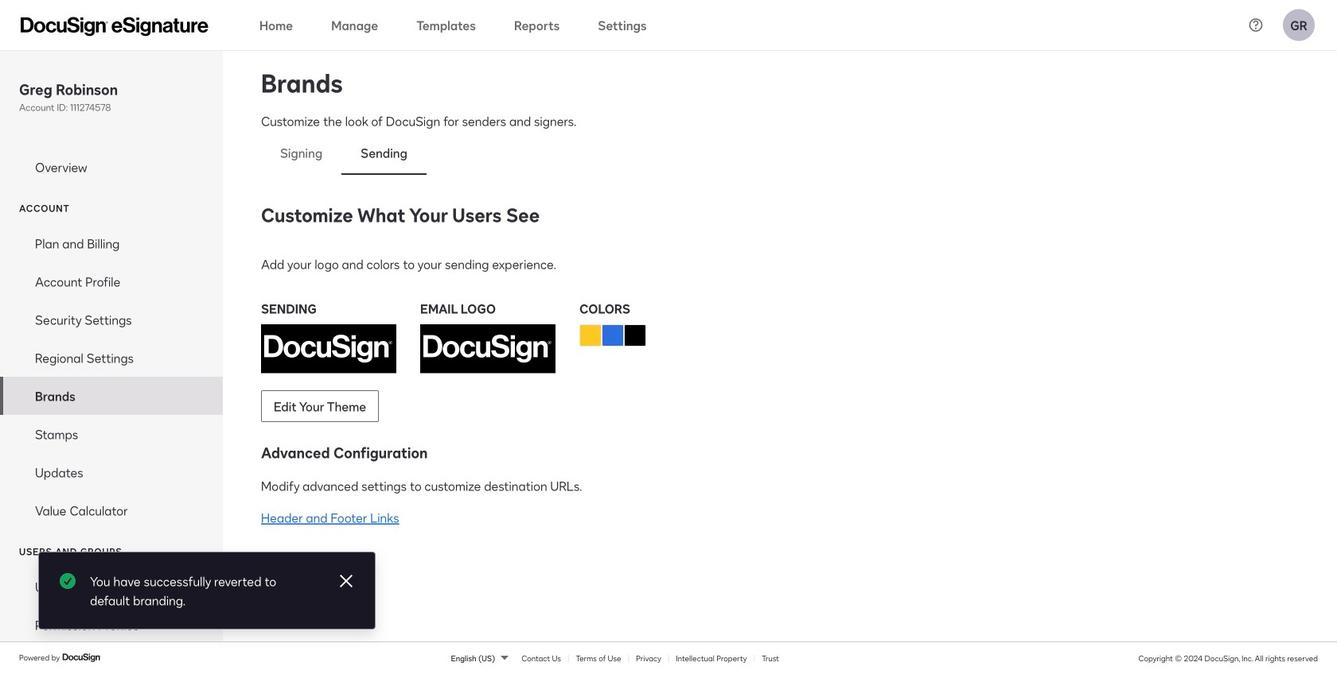 Task type: describe. For each thing, give the bounding box(es) containing it.
docusign image
[[62, 652, 102, 665]]

email logo image
[[420, 325, 556, 374]]

users and groups element
[[0, 568, 223, 675]]

account element
[[0, 225, 223, 530]]

docusign admin image
[[21, 17, 209, 36]]



Task type: vqa. For each thing, say whether or not it's contained in the screenshot.
Productivity Improvements per Document image
no



Task type: locate. For each thing, give the bounding box(es) containing it.
sending logo image
[[261, 325, 396, 374]]

tab list
[[261, 131, 1299, 175]]



